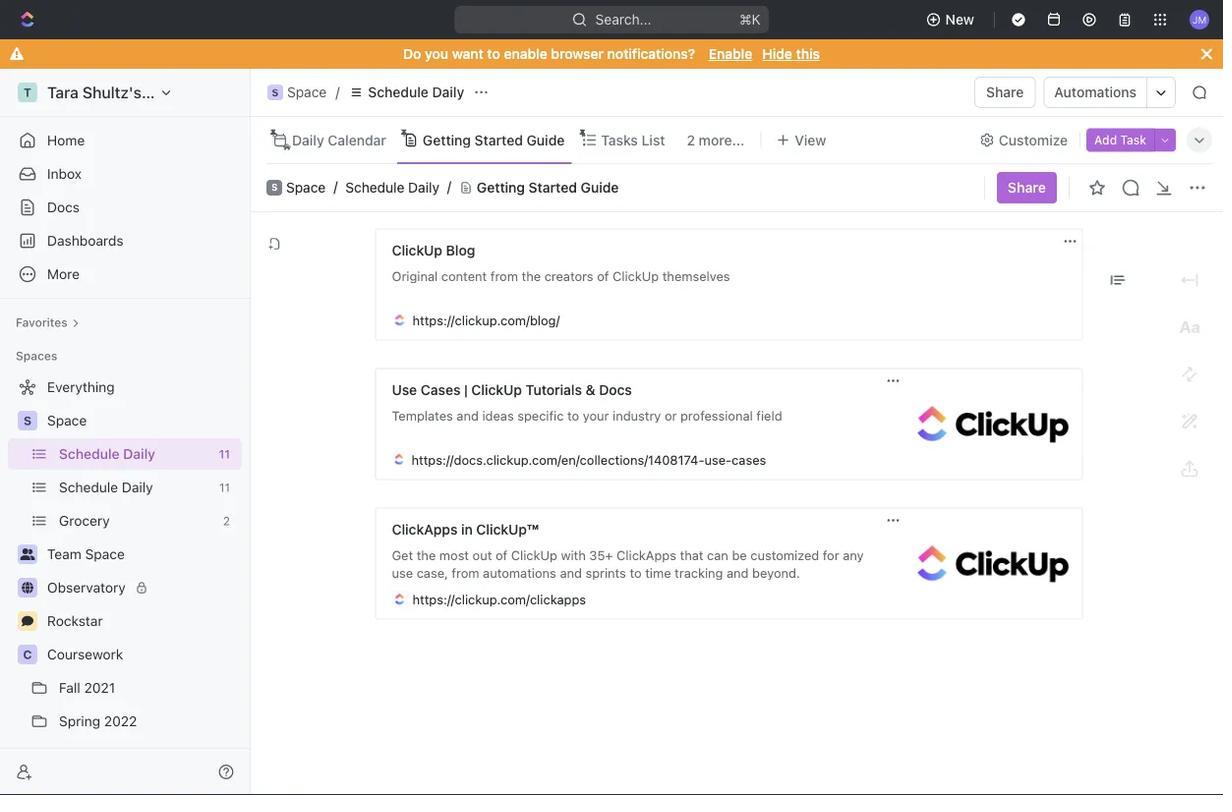 Task type: vqa. For each thing, say whether or not it's contained in the screenshot.


Task type: describe. For each thing, give the bounding box(es) containing it.
clickapps in clickup™
[[392, 522, 539, 538]]

https://docs.clickup.com/en/collections/1408174-use-cases
[[412, 453, 767, 468]]

tara shultz's workspace, , element
[[18, 83, 37, 102]]

menu
[[430, 553, 458, 564]]

https://docs.clickup.com/en/collections/1408174-
[[412, 453, 705, 468]]

share inside button
[[987, 84, 1024, 100]]

use-
[[705, 453, 732, 468]]

enable
[[709, 46, 753, 62]]

schedule daily up grocery
[[59, 480, 153, 496]]

0 vertical spatial getting started guide
[[423, 132, 565, 148]]

calendar
[[328, 132, 386, 148]]

more
[[47, 266, 80, 282]]

automations
[[1055, 84, 1137, 100]]

space for s space /
[[287, 84, 327, 100]]

tasks
[[601, 132, 638, 148]]

team
[[47, 546, 81, 563]]

tasks list link
[[597, 126, 665, 154]]

use cases | clickup tutorials & docs
[[392, 382, 632, 399]]

|
[[464, 382, 468, 399]]

2 11 from the top
[[219, 481, 230, 495]]

1 vertical spatial getting started guide
[[477, 180, 619, 196]]

comment image
[[22, 616, 33, 628]]

click
[[359, 553, 384, 564]]

https://clickup.com/blog/
[[413, 313, 560, 328]]

new button
[[918, 4, 987, 35]]

in
[[461, 522, 473, 538]]

1 vertical spatial space, , element
[[18, 411, 37, 431]]

you
[[425, 46, 449, 62]]

view button
[[770, 117, 834, 163]]

1 vertical spatial clickup
[[472, 382, 522, 399]]

2 more... button
[[680, 126, 752, 154]]

spring 2022 link
[[59, 706, 238, 738]]

team space link
[[47, 539, 238, 571]]

1 vertical spatial share
[[1008, 180, 1047, 196]]

favorites button
[[8, 311, 87, 334]]

spaces
[[16, 349, 57, 363]]

search...
[[596, 11, 652, 28]]

inbox
[[47, 166, 82, 182]]

do
[[403, 46, 421, 62]]

getting started guide link
[[419, 126, 565, 154]]

notifications?
[[608, 46, 696, 62]]

team space
[[47, 546, 125, 563]]

2 for 2 more...
[[687, 132, 695, 148]]

coursework
[[47, 647, 123, 663]]

1 horizontal spatial space link
[[286, 180, 326, 196]]

share button
[[975, 77, 1036, 108]]

browser
[[551, 46, 604, 62]]

everything
[[47, 379, 115, 395]]

1 horizontal spatial started
[[529, 180, 577, 196]]

rockstar
[[47, 613, 103, 630]]

s space
[[272, 180, 326, 196]]

s for s space
[[272, 183, 277, 193]]

degree
[[59, 747, 105, 763]]

tasks list
[[601, 132, 665, 148]]

add
[[1095, 133, 1118, 147]]

docs link
[[8, 192, 242, 223]]

s space /
[[272, 84, 340, 100]]

s for s
[[24, 414, 32, 428]]

coursework, , element
[[18, 645, 37, 665]]

inbox link
[[8, 158, 242, 190]]

space down everything
[[47, 413, 87, 429]]

daily calendar link
[[288, 126, 386, 154]]

shultz's
[[83, 83, 142, 102]]

0 horizontal spatial getting
[[423, 132, 471, 148]]

0 horizontal spatial space link
[[47, 405, 238, 437]]

schedule daily down "do"
[[368, 84, 465, 100]]

&
[[586, 382, 596, 399]]

clickup™
[[477, 522, 539, 538]]

degree planning
[[59, 747, 163, 763]]

grocery link
[[59, 506, 215, 537]]

new
[[946, 11, 975, 28]]

2021
[[84, 680, 115, 696]]

1 horizontal spatial docs
[[599, 382, 632, 399]]

enable
[[504, 46, 548, 62]]

customize button
[[974, 126, 1074, 154]]

2 more...
[[687, 132, 745, 148]]

want
[[452, 46, 484, 62]]

open
[[401, 553, 427, 564]]

planning
[[109, 747, 163, 763]]

move
[[415, 540, 443, 552]]



Task type: locate. For each thing, give the bounding box(es) containing it.
space, , element down spaces
[[18, 411, 37, 431]]

0 vertical spatial started
[[475, 132, 523, 148]]

0 horizontal spatial guide
[[527, 132, 565, 148]]

⌘k
[[740, 11, 761, 28]]

2 right grocery link
[[223, 514, 230, 528]]

1 vertical spatial 2
[[223, 514, 230, 528]]

drag
[[374, 540, 399, 552]]

schedule daily link
[[344, 81, 469, 104], [346, 180, 440, 196], [59, 439, 211, 470], [59, 472, 211, 504]]

space down daily calendar link
[[286, 180, 326, 196]]

1 horizontal spatial to
[[402, 540, 412, 552]]

1 vertical spatial to
[[402, 540, 412, 552]]

space left the / in the top of the page
[[287, 84, 327, 100]]

user group image
[[20, 549, 35, 561]]

tutorials
[[526, 382, 582, 399]]

started down 'enable'
[[475, 132, 523, 148]]

docs
[[47, 199, 80, 215], [599, 382, 632, 399]]

schedule daily
[[368, 84, 465, 100], [346, 180, 440, 196], [59, 446, 155, 462], [59, 480, 153, 496]]

1 horizontal spatial space, , element
[[268, 85, 283, 100]]

2022
[[104, 714, 137, 730]]

1 vertical spatial getting
[[477, 180, 525, 196]]

2 vertical spatial to
[[388, 553, 398, 564]]

cases
[[732, 453, 767, 468]]

tree
[[8, 372, 242, 796]]

2 for 2
[[223, 514, 230, 528]]

observatory link
[[47, 573, 238, 604]]

2 vertical spatial s
[[24, 414, 32, 428]]

add task
[[1095, 133, 1147, 147]]

0 vertical spatial share
[[987, 84, 1024, 100]]

1 vertical spatial space link
[[47, 405, 238, 437]]

0 horizontal spatial started
[[475, 132, 523, 148]]

add task button
[[1087, 128, 1155, 152]]

0 horizontal spatial to
[[388, 553, 398, 564]]

guide left tasks
[[527, 132, 565, 148]]

home link
[[8, 125, 242, 156]]

customize
[[999, 132, 1068, 148]]

cases
[[421, 382, 461, 399]]

0 vertical spatial space, , element
[[268, 85, 283, 100]]

0 vertical spatial to
[[487, 46, 501, 62]]

share down customize button
[[1008, 180, 1047, 196]]

dropdown menu image
[[1110, 272, 1128, 289]]

coursework link
[[47, 639, 238, 671]]

fall 2021
[[59, 680, 115, 696]]

space, , element
[[268, 85, 283, 100], [18, 411, 37, 431]]

view button
[[770, 126, 834, 154]]

1 horizontal spatial guide
[[581, 180, 619, 196]]

docs down inbox
[[47, 199, 80, 215]]

favorites
[[16, 316, 68, 330]]

0 vertical spatial clickup
[[392, 243, 443, 259]]

to up open
[[402, 540, 412, 552]]

1 horizontal spatial getting
[[477, 180, 525, 196]]

t
[[24, 86, 31, 99]]

tara
[[47, 83, 79, 102]]

s inside tree
[[24, 414, 32, 428]]

fall
[[59, 680, 80, 696]]

2 left more...
[[687, 132, 695, 148]]

workspace
[[146, 83, 227, 102]]

docs inside sidebar navigation
[[47, 199, 80, 215]]

task
[[1121, 133, 1147, 147]]

1 11 from the top
[[219, 448, 230, 461]]

space link down everything link
[[47, 405, 238, 437]]

jm button
[[1184, 4, 1216, 35]]

0 vertical spatial 2
[[687, 132, 695, 148]]

sidebar navigation
[[0, 69, 255, 796]]

0 horizontal spatial docs
[[47, 199, 80, 215]]

1 vertical spatial docs
[[599, 382, 632, 399]]

1 vertical spatial 11
[[219, 481, 230, 495]]

spring 2022
[[59, 714, 137, 730]]

1 vertical spatial started
[[529, 180, 577, 196]]

clickup right the |
[[472, 382, 522, 399]]

schedule daily down everything link
[[59, 446, 155, 462]]

getting started guide down getting started guide link
[[477, 180, 619, 196]]

guide
[[527, 132, 565, 148], [581, 180, 619, 196]]

1 horizontal spatial 2
[[687, 132, 695, 148]]

grocery
[[59, 513, 110, 529]]

clickup left blog
[[392, 243, 443, 259]]

space up observatory
[[85, 546, 125, 563]]

jm
[[1193, 14, 1207, 25]]

to right want
[[487, 46, 501, 62]]

rockstar link
[[47, 606, 238, 637]]

list
[[642, 132, 665, 148]]

space for s space
[[286, 180, 326, 196]]

guide down tasks
[[581, 180, 619, 196]]

more...
[[699, 132, 745, 148]]

tree inside sidebar navigation
[[8, 372, 242, 796]]

blog
[[446, 243, 475, 259]]

0 horizontal spatial clickup
[[392, 243, 443, 259]]

space link down daily calendar link
[[286, 180, 326, 196]]

docs right &
[[599, 382, 632, 399]]

schedule daily down calendar
[[346, 180, 440, 196]]

everything link
[[8, 372, 238, 403]]

getting down you
[[423, 132, 471, 148]]

share
[[987, 84, 1024, 100], [1008, 180, 1047, 196]]

hide
[[763, 46, 793, 62]]

/
[[336, 84, 340, 100]]

s inside s space
[[272, 183, 277, 193]]

observatory
[[47, 580, 126, 596]]

2 inside 2 more... dropdown button
[[687, 132, 695, 148]]

use
[[392, 382, 417, 399]]

dashboards
[[47, 233, 124, 249]]

1 horizontal spatial clickup
[[472, 382, 522, 399]]

tara shultz's workspace
[[47, 83, 227, 102]]

started inside getting started guide link
[[475, 132, 523, 148]]

schedule
[[368, 84, 429, 100], [346, 180, 405, 196], [59, 446, 120, 462], [59, 480, 118, 496]]

0 vertical spatial 11
[[219, 448, 230, 461]]

s for s space /
[[272, 87, 279, 98]]

spring
[[59, 714, 100, 730]]

space for team space
[[85, 546, 125, 563]]

to down drag
[[388, 553, 398, 564]]

2 inside tree
[[223, 514, 230, 528]]

do you want to enable browser notifications? enable hide this
[[403, 46, 820, 62]]

share up customize button
[[987, 84, 1024, 100]]

space, , element left the / in the top of the page
[[268, 85, 283, 100]]

0 horizontal spatial space, , element
[[18, 411, 37, 431]]

0 vertical spatial guide
[[527, 132, 565, 148]]

0 horizontal spatial 2
[[223, 514, 230, 528]]

home
[[47, 132, 85, 149]]

automations button
[[1045, 78, 1147, 107]]

started down getting started guide link
[[529, 180, 577, 196]]

0 vertical spatial getting
[[423, 132, 471, 148]]

1 vertical spatial guide
[[581, 180, 619, 196]]

dashboards link
[[8, 225, 242, 257]]

globe image
[[22, 582, 33, 594]]

more button
[[8, 259, 242, 290]]

fall 2021 link
[[59, 673, 238, 704]]

daily calendar
[[292, 132, 386, 148]]

clickapps
[[392, 522, 458, 538]]

getting started guide down want
[[423, 132, 565, 148]]

s inside s space /
[[272, 87, 279, 98]]

tree containing everything
[[8, 372, 242, 796]]

getting down getting started guide link
[[477, 180, 525, 196]]

drag to move click to open menu
[[359, 540, 458, 564]]

0 vertical spatial space link
[[286, 180, 326, 196]]

2 horizontal spatial to
[[487, 46, 501, 62]]

clickup
[[392, 243, 443, 259], [472, 382, 522, 399]]

s
[[272, 87, 279, 98], [272, 183, 277, 193], [24, 414, 32, 428]]

https://clickup.com/clickapps
[[413, 593, 586, 608]]

to
[[487, 46, 501, 62], [402, 540, 412, 552], [388, 553, 398, 564]]

1 vertical spatial s
[[272, 183, 277, 193]]

0 vertical spatial s
[[272, 87, 279, 98]]

this
[[796, 46, 820, 62]]

11
[[219, 448, 230, 461], [219, 481, 230, 495]]

getting started guide
[[423, 132, 565, 148], [477, 180, 619, 196]]

0 vertical spatial docs
[[47, 199, 80, 215]]



